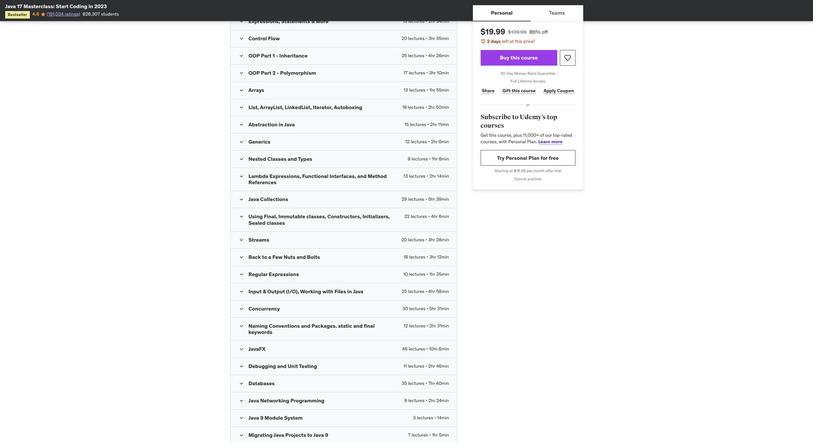 Task type: vqa. For each thing, say whether or not it's contained in the screenshot.
xsmall icon
no



Task type: describe. For each thing, give the bounding box(es) containing it.
abstraction
[[249, 121, 278, 128]]

personal inside button
[[491, 10, 513, 16]]

system
[[284, 415, 303, 421]]

$139.99
[[508, 29, 527, 35]]

month
[[534, 168, 545, 173]]

25 for oop part 1 - inheritance
[[402, 53, 407, 58]]

few
[[273, 254, 283, 260]]

generics
[[249, 138, 271, 145]]

30
[[403, 306, 408, 311]]

plan
[[529, 155, 540, 161]]

• for java networking programming
[[426, 398, 428, 403]]

bolts
[[307, 254, 320, 260]]

classes
[[268, 156, 287, 162]]

java left projects
[[274, 432, 284, 438]]

lectures for streams
[[408, 237, 425, 243]]

courses,
[[481, 139, 498, 145]]

arrays
[[249, 87, 264, 93]]

- for inheritance
[[276, 52, 278, 59]]

functional
[[302, 173, 329, 179]]

30 lectures • 5hr 31min
[[403, 306, 449, 311]]

anytime
[[528, 176, 542, 181]]

oop part 1 - inheritance
[[249, 52, 308, 59]]

interfaces,
[[330, 173, 356, 179]]

to for back
[[262, 254, 267, 260]]

lectures for oop part 2 - polymorphism
[[409, 70, 425, 76]]

this for get
[[489, 132, 497, 138]]

18 lectures • 2hr 50min
[[403, 104, 449, 110]]

input
[[249, 288, 262, 295]]

1hr for migrating java projects to java 9
[[432, 432, 438, 438]]

29
[[402, 196, 407, 202]]

lectures for arrays
[[409, 87, 426, 93]]

lectures for java networking programming
[[409, 398, 425, 403]]

gift this course link
[[502, 84, 537, 97]]

35
[[402, 380, 407, 386]]

expressions, statements & more
[[249, 18, 329, 24]]

9 lectures • 2hr 24min
[[405, 398, 449, 403]]

small image for input & output (i/o), working with files in java
[[238, 288, 245, 295]]

$16.58
[[514, 168, 526, 173]]

12 lectures • 2hr 6min
[[406, 139, 449, 145]]

top
[[547, 113, 558, 121]]

0 horizontal spatial &
[[263, 288, 266, 295]]

of
[[541, 132, 545, 138]]

46min
[[436, 363, 449, 369]]

6min for generics
[[439, 139, 449, 145]]

this for buy
[[511, 54, 520, 61]]

lectures for control flow
[[409, 35, 425, 41]]

subscribe
[[481, 113, 511, 121]]

expressions
[[269, 271, 299, 277]]

packages.
[[312, 322, 337, 329]]

2hr for generics
[[431, 139, 438, 145]]

java networking programming
[[249, 397, 325, 404]]

gift
[[503, 88, 511, 93]]

• for java 9 module system
[[435, 415, 436, 421]]

java up using
[[249, 196, 259, 202]]

0 vertical spatial 17
[[17, 3, 22, 9]]

• for control flow
[[426, 35, 428, 41]]

22 lectures • 4hr 6min
[[405, 214, 449, 219]]

small image for streams
[[238, 237, 245, 243]]

12 for generics
[[406, 139, 410, 145]]

0 horizontal spatial in
[[89, 3, 93, 9]]

java 9 module system
[[249, 415, 303, 421]]

55min
[[437, 87, 449, 93]]

oop part 2 - polymorphism
[[249, 70, 316, 76]]

migrating java projects to java 9
[[249, 432, 329, 438]]

alarm image
[[481, 39, 486, 44]]

programming
[[291, 397, 325, 404]]

small image for using final, immutable classes, constructors, initializers, sealed classes
[[238, 214, 245, 220]]

18 lectures • 3hr 12min
[[404, 254, 449, 260]]

back to a few nuts and bolts
[[249, 254, 320, 260]]

2 vertical spatial personal
[[506, 155, 528, 161]]

java up migrating
[[249, 415, 259, 421]]

oop for oop part 2 - polymorphism
[[249, 70, 260, 76]]

10hr
[[429, 346, 438, 352]]

this for gift
[[512, 88, 520, 93]]

small image for nested classes and types
[[238, 156, 245, 162]]

4hr for input & output (i/o), working with files in java
[[429, 288, 435, 294]]

migrating
[[249, 432, 273, 438]]

13 lectures • 1hr 55min
[[404, 87, 449, 93]]

small image for java 9 module system
[[238, 415, 245, 421]]

small image for list, arraylist, linkedlist, iterator, autoboxing
[[238, 104, 245, 111]]

regular
[[249, 271, 268, 277]]

small image for databases
[[238, 380, 245, 387]]

lectures for expressions, statements & more
[[409, 18, 425, 24]]

this down $139.99
[[515, 38, 523, 44]]

nuts
[[284, 254, 296, 260]]

• for java collections
[[426, 196, 428, 202]]

oop for oop part 1 - inheritance
[[249, 52, 260, 59]]

25 for input & output (i/o), working with files in java
[[402, 288, 407, 294]]

small image for migrating java projects to java 9
[[238, 432, 245, 439]]

20 lectures • 3hr 35min
[[402, 35, 449, 41]]

regular expressions
[[249, 271, 299, 277]]

25 lectures • 4hr 26min
[[402, 53, 449, 58]]

• for back to a few nuts and bolts
[[427, 254, 429, 260]]

java right the files
[[353, 288, 364, 295]]

to for subscribe
[[513, 113, 519, 121]]

lectures for naming conventions and packages.  static and final keywords
[[409, 323, 426, 329]]

small image for java networking programming
[[238, 398, 245, 404]]

lectures for oop part 1 - inheritance
[[408, 53, 425, 58]]

12 for naming conventions and packages.  static and final keywords
[[404, 323, 408, 329]]

10min
[[437, 70, 449, 76]]

4hr for oop part 1 - inheritance
[[429, 53, 435, 58]]

11min
[[438, 121, 449, 127]]

using final, immutable classes, constructors, initializers, sealed classes
[[249, 213, 390, 226]]

small image for control flow
[[238, 35, 245, 42]]

free
[[549, 155, 559, 161]]

5hr for java collections
[[429, 196, 435, 202]]

2hr for list, arraylist, linkedlist, iterator, autoboxing
[[429, 104, 435, 110]]

1
[[273, 52, 275, 59]]

20 lectures • 3hr 28min
[[402, 237, 449, 243]]

• for lambda expressions, functional interfaces, and method references
[[427, 173, 429, 179]]

small image for lambda expressions, functional interfaces, and method references
[[238, 173, 245, 180]]

20 for streams
[[402, 237, 407, 243]]

35 lectures • 7hr 40min
[[402, 380, 449, 386]]

references
[[249, 179, 277, 186]]

classes,
[[307, 213, 327, 220]]

share
[[482, 88, 495, 93]]

gift this course
[[503, 88, 536, 93]]

18 for list, arraylist, linkedlist, iterator, autoboxing
[[403, 104, 407, 110]]

small image for debugging and unit testing
[[238, 363, 245, 370]]

initializers,
[[363, 213, 390, 220]]

java down linkedlist,
[[285, 121, 295, 128]]

1hr for nested classes and types
[[432, 156, 438, 162]]

lambda
[[249, 173, 269, 179]]

buy this course button
[[481, 50, 558, 65]]

$19.99 $139.99 86% off
[[481, 27, 548, 37]]

concurrency
[[249, 305, 280, 312]]

30-
[[501, 71, 507, 76]]

learn
[[539, 139, 551, 145]]

3hr for oop part 2 - polymorphism
[[429, 70, 436, 76]]

keywords
[[249, 329, 273, 335]]

output
[[268, 288, 285, 295]]

small image for back to a few nuts and bolts
[[238, 254, 245, 260]]

13 for arrays
[[404, 87, 408, 93]]

students
[[101, 11, 119, 17]]

58min
[[436, 288, 449, 294]]

small image for javafx
[[238, 346, 245, 352]]

java right projects
[[314, 432, 324, 438]]

java 17 masterclass: start coding in 2023
[[5, 3, 107, 9]]

2 vertical spatial in
[[348, 288, 352, 295]]

lectures for java 9 module system
[[417, 415, 434, 421]]

get this course, plus 11,000+ of our top-rated courses, with personal plan.
[[481, 132, 573, 145]]

35min for flow
[[437, 35, 449, 41]]

learn more
[[539, 139, 563, 145]]

26min
[[436, 53, 449, 58]]

lectures for regular expressions
[[409, 271, 426, 277]]

teams button
[[531, 5, 584, 21]]

31min for concurrency
[[437, 306, 449, 311]]

• for javafx
[[426, 346, 428, 352]]

list,
[[249, 104, 259, 110]]

lectures for abstraction in java
[[410, 121, 427, 127]]

lectures for generics
[[411, 139, 427, 145]]

naming
[[249, 322, 268, 329]]

7hr
[[429, 380, 435, 386]]

1 vertical spatial 17
[[404, 70, 408, 76]]

java down databases
[[249, 397, 259, 404]]

tab list containing personal
[[473, 5, 584, 21]]

learn more link
[[539, 139, 563, 145]]

control flow
[[249, 35, 280, 42]]

0 vertical spatial at
[[510, 38, 514, 44]]

day
[[507, 71, 514, 76]]

courses
[[481, 121, 505, 129]]



Task type: locate. For each thing, give the bounding box(es) containing it.
5min
[[439, 432, 449, 438]]

lectures for migrating java projects to java 9
[[412, 432, 428, 438]]

• left '46min'
[[426, 363, 428, 369]]

25 down 20 lectures • 3hr 35min
[[402, 53, 407, 58]]

buy this course
[[500, 54, 538, 61]]

0 vertical spatial personal
[[491, 10, 513, 16]]

2 vertical spatial 9
[[325, 432, 329, 438]]

3 small image from the top
[[238, 196, 245, 203]]

flow
[[268, 35, 280, 42]]

in right the files
[[348, 288, 352, 295]]

statements
[[281, 18, 310, 24]]

1 vertical spatial 2
[[273, 70, 276, 76]]

• for concurrency
[[427, 306, 429, 311]]

0 vertical spatial 31min
[[437, 306, 449, 311]]

2 oop from the top
[[249, 70, 260, 76]]

1 vertical spatial &
[[263, 288, 266, 295]]

method
[[368, 173, 387, 179]]

• left 12min
[[427, 254, 429, 260]]

back up lifetime
[[528, 71, 537, 76]]

part left 1
[[261, 52, 272, 59]]

2hr for lambda expressions, functional interfaces, and method references
[[430, 173, 436, 179]]

8 small image from the top
[[238, 173, 245, 180]]

1 horizontal spatial 17
[[404, 70, 408, 76]]

small image left concurrency
[[238, 306, 245, 312]]

1 vertical spatial 20
[[402, 237, 407, 243]]

6min down 39min
[[439, 214, 449, 219]]

• up 7 lectures • 1hr 5min
[[435, 415, 436, 421]]

try personal plan for free
[[498, 155, 559, 161]]

9 right projects
[[325, 432, 329, 438]]

5hr
[[429, 196, 435, 202], [430, 306, 436, 311]]

with
[[499, 139, 508, 145], [323, 288, 334, 295]]

lectures right the 30
[[409, 306, 426, 311]]

small image left abstraction
[[238, 121, 245, 128]]

1 vertical spatial with
[[323, 288, 334, 295]]

types
[[298, 156, 312, 162]]

2 14min from the top
[[437, 415, 449, 421]]

0 vertical spatial -
[[276, 52, 278, 59]]

0 horizontal spatial 9
[[260, 415, 264, 421]]

cancel
[[515, 176, 527, 181]]

• for regular expressions
[[427, 271, 429, 277]]

small image left a
[[238, 254, 245, 260]]

• for input & output (i/o), working with files in java
[[426, 288, 428, 294]]

1hr for regular expressions
[[430, 271, 436, 277]]

35min up 58min
[[437, 271, 449, 277]]

lectures right 10
[[409, 271, 426, 277]]

12min
[[437, 254, 449, 260]]

course down price!
[[521, 54, 538, 61]]

13 lectures • 2hr 14min
[[404, 173, 449, 179]]

2hr for debugging and unit testing
[[429, 363, 435, 369]]

25 lectures • 4hr 58min
[[402, 288, 449, 294]]

and left method
[[358, 173, 367, 179]]

1 vertical spatial expressions,
[[270, 173, 301, 179]]

2 vertical spatial 6min
[[439, 346, 449, 352]]

1 small image from the top
[[238, 18, 245, 25]]

& left more
[[312, 18, 315, 24]]

to inside subscribe to udemy's top courses
[[513, 113, 519, 121]]

1 vertical spatial 12
[[404, 323, 408, 329]]

lectures up 20 lectures • 3hr 35min
[[409, 18, 425, 24]]

files
[[335, 288, 346, 295]]

2 vertical spatial 4hr
[[429, 288, 435, 294]]

(i/o),
[[286, 288, 299, 295]]

lectures up 3
[[409, 398, 425, 403]]

lectures down 25 lectures • 4hr 26min
[[409, 70, 425, 76]]

apply coupon button
[[543, 84, 576, 97]]

expressions, up control flow
[[249, 18, 280, 24]]

• down 18 lectures • 3hr 12min
[[427, 271, 429, 277]]

lectures for list, arraylist, linkedlist, iterator, autoboxing
[[408, 104, 425, 110]]

15
[[403, 18, 407, 24], [405, 121, 409, 127]]

0 horizontal spatial to
[[262, 254, 267, 260]]

input & output (i/o), working with files in java
[[249, 288, 364, 295]]

35min
[[437, 35, 449, 41], [437, 271, 449, 277]]

lectures for databases
[[408, 380, 425, 386]]

guarantee
[[538, 71, 556, 76]]

coupon
[[557, 88, 574, 93]]

and inside the lambda expressions, functional interfaces, and method references
[[358, 173, 367, 179]]

13 small image from the top
[[238, 415, 245, 421]]

3hr down 15 lectures • 2hr 34min in the top of the page
[[429, 35, 436, 41]]

17 lectures • 3hr 10min
[[404, 70, 449, 76]]

lectures right 8
[[412, 156, 428, 162]]

• left 58min
[[426, 288, 428, 294]]

• for oop part 2 - polymorphism
[[427, 70, 428, 76]]

4hr
[[429, 53, 435, 58], [431, 214, 438, 219], [429, 288, 435, 294]]

13 down 8
[[404, 173, 408, 179]]

0 vertical spatial 20
[[402, 35, 407, 41]]

small image left the module
[[238, 415, 245, 421]]

• left the 24min
[[426, 398, 428, 403]]

in
[[89, 3, 93, 9], [279, 121, 284, 128], [348, 288, 352, 295]]

testing
[[299, 363, 317, 369]]

5hr up 12 lectures • 2hr 31min
[[430, 306, 436, 311]]

expressions, inside the lambda expressions, functional interfaces, and method references
[[270, 173, 301, 179]]

3 lectures • 14min
[[413, 415, 449, 421]]

lectures right 46
[[409, 346, 425, 352]]

2hr for naming conventions and packages.  static and final keywords
[[430, 323, 436, 329]]

and left types
[[288, 156, 297, 162]]

lectures right the 22
[[411, 214, 427, 219]]

• for streams
[[426, 237, 428, 243]]

22
[[405, 214, 410, 219]]

trial
[[555, 168, 562, 173]]

1 vertical spatial personal
[[509, 139, 526, 145]]

1 horizontal spatial in
[[279, 121, 284, 128]]

oop down control
[[249, 52, 260, 59]]

17 up bestseller
[[17, 3, 22, 9]]

- for polymorphism
[[277, 70, 279, 76]]

at inside starting at $16.58 per month after trial cancel anytime
[[510, 168, 513, 173]]

• for oop part 1 - inheritance
[[426, 53, 428, 58]]

this
[[515, 38, 523, 44], [511, 54, 520, 61], [512, 88, 520, 93], [489, 132, 497, 138]]

lectures down the '15 lectures • 2hr 11min'
[[411, 139, 427, 145]]

lectures for java collections
[[408, 196, 425, 202]]

1 35min from the top
[[437, 35, 449, 41]]

part for 2
[[261, 70, 272, 76]]

2 down 1
[[273, 70, 276, 76]]

apply
[[544, 88, 556, 93]]

12 small image from the top
[[238, 380, 245, 387]]

back inside 30-day money-back guarantee full lifetime access
[[528, 71, 537, 76]]

course for buy this course
[[521, 54, 538, 61]]

8 small image from the top
[[238, 306, 245, 312]]

tab list
[[473, 5, 584, 21]]

9 small image from the top
[[238, 271, 245, 278]]

• for debugging and unit testing
[[426, 363, 428, 369]]

lectures right '11'
[[408, 363, 425, 369]]

0 horizontal spatial with
[[323, 288, 334, 295]]

2 horizontal spatial in
[[348, 288, 352, 295]]

or
[[527, 102, 530, 107]]

2hr left '46min'
[[429, 363, 435, 369]]

course,
[[498, 132, 513, 138]]

per
[[527, 168, 533, 173]]

1 course from the top
[[521, 54, 538, 61]]

• left 34min
[[426, 18, 428, 24]]

2hr for java networking programming
[[429, 398, 436, 403]]

1 vertical spatial to
[[262, 254, 267, 260]]

expressions, down nested classes and types
[[270, 173, 301, 179]]

2hr for expressions, statements & more
[[429, 18, 435, 24]]

6min
[[439, 139, 449, 145], [439, 214, 449, 219], [439, 346, 449, 352]]

1hr left 5min
[[432, 432, 438, 438]]

this inside button
[[511, 54, 520, 61]]

personal up $16.58
[[506, 155, 528, 161]]

20 down the 22
[[402, 237, 407, 243]]

5 small image from the top
[[238, 104, 245, 111]]

masterclass:
[[23, 3, 55, 9]]

small image for arrays
[[238, 87, 245, 94]]

14min down the 24min
[[437, 415, 449, 421]]

1 small image from the top
[[238, 87, 245, 94]]

18 up 10
[[404, 254, 408, 260]]

• for naming conventions and packages.  static and final keywords
[[427, 323, 429, 329]]

1 vertical spatial in
[[279, 121, 284, 128]]

to right projects
[[307, 432, 313, 438]]

full
[[511, 79, 517, 84]]

small image for java collections
[[238, 196, 245, 203]]

lectures for lambda expressions, functional interfaces, and method references
[[409, 173, 426, 179]]

plan.
[[528, 139, 538, 145]]

constructors,
[[328, 213, 362, 220]]

3hr for streams
[[429, 237, 435, 243]]

small image left input
[[238, 288, 245, 295]]

35min for expressions
[[437, 271, 449, 277]]

15 lectures • 2hr 11min
[[405, 121, 449, 127]]

and left final
[[354, 322, 363, 329]]

1 vertical spatial 15
[[405, 121, 409, 127]]

0 vertical spatial 5hr
[[429, 196, 435, 202]]

14min down 8min
[[437, 173, 449, 179]]

lectures right 7
[[412, 432, 428, 438]]

nested
[[249, 156, 266, 162]]

price!
[[524, 38, 535, 44]]

1 vertical spatial 14min
[[437, 415, 449, 421]]

5hr left 39min
[[429, 196, 435, 202]]

15 for expressions, statements & more
[[403, 18, 407, 24]]

and left unit
[[277, 363, 287, 369]]

and right nuts
[[297, 254, 306, 260]]

streams
[[249, 236, 269, 243]]

0 vertical spatial 12
[[406, 139, 410, 145]]

• for using final, immutable classes, constructors, initializers, sealed classes
[[429, 214, 430, 219]]

0 horizontal spatial 2
[[273, 70, 276, 76]]

• down 29 lectures • 5hr 39min
[[429, 214, 430, 219]]

part for 1
[[261, 52, 272, 59]]

4 small image from the top
[[238, 214, 245, 220]]

personal inside get this course, plus 11,000+ of our top-rated courses, with personal plan.
[[509, 139, 526, 145]]

• left 5min
[[430, 432, 431, 438]]

java
[[5, 3, 16, 9], [285, 121, 295, 128], [249, 196, 259, 202], [353, 288, 364, 295], [249, 397, 259, 404], [249, 415, 259, 421], [274, 432, 284, 438], [314, 432, 324, 438]]

2hr up 8 lectures • 1hr 8min
[[431, 139, 438, 145]]

1 vertical spatial oop
[[249, 70, 260, 76]]

lectures for using final, immutable classes, constructors, initializers, sealed classes
[[411, 214, 427, 219]]

with inside get this course, plus 11,000+ of our top-rated courses, with personal plan.
[[499, 139, 508, 145]]

• left 28min
[[426, 237, 428, 243]]

1 horizontal spatial to
[[307, 432, 313, 438]]

31min for naming conventions and packages.  static and final keywords
[[437, 323, 449, 329]]

1 horizontal spatial with
[[499, 139, 508, 145]]

small image for generics
[[238, 139, 245, 145]]

polymorphism
[[280, 70, 316, 76]]

small image for oop part 2 - polymorphism
[[238, 70, 245, 76]]

1 vertical spatial 4hr
[[431, 214, 438, 219]]

small image for regular expressions
[[238, 271, 245, 278]]

7
[[408, 432, 411, 438]]

1 horizontal spatial 9
[[325, 432, 329, 438]]

small image left arrays
[[238, 87, 245, 94]]

• for list, arraylist, linkedlist, iterator, autoboxing
[[426, 104, 427, 110]]

small image for expressions, statements & more
[[238, 18, 245, 25]]

coding
[[70, 3, 87, 9]]

0 horizontal spatial 17
[[17, 3, 22, 9]]

7 small image from the top
[[238, 156, 245, 162]]

0 vertical spatial 13
[[404, 87, 408, 93]]

small image for concurrency
[[238, 306, 245, 312]]

course for gift this course
[[521, 88, 536, 93]]

10 small image from the top
[[238, 398, 245, 404]]

1 vertical spatial 25
[[402, 288, 407, 294]]

part up arrays
[[261, 70, 272, 76]]

31min down 30 lectures • 5hr 31min
[[437, 323, 449, 329]]

2 31min from the top
[[437, 323, 449, 329]]

3 small image from the top
[[238, 53, 245, 59]]

7 small image from the top
[[238, 288, 245, 295]]

5hr for concurrency
[[430, 306, 436, 311]]

working
[[300, 288, 321, 295]]

1 vertical spatial at
[[510, 168, 513, 173]]

0 vertical spatial back
[[528, 71, 537, 76]]

teams
[[549, 10, 565, 16]]

lectures down 18 lectures • 2hr 50min
[[410, 121, 427, 127]]

1hr left 8min
[[432, 156, 438, 162]]

29 lectures • 5hr 39min
[[402, 196, 449, 202]]

small image
[[238, 18, 245, 25], [238, 35, 245, 42], [238, 53, 245, 59], [238, 70, 245, 76], [238, 104, 245, 111], [238, 139, 245, 145], [238, 156, 245, 162], [238, 173, 245, 180], [238, 271, 245, 278], [238, 398, 245, 404], [238, 432, 245, 439]]

personal button
[[473, 5, 531, 21]]

2 course from the top
[[521, 88, 536, 93]]

sealed
[[249, 219, 266, 226]]

0 vertical spatial oop
[[249, 52, 260, 59]]

• for databases
[[426, 380, 428, 386]]

bestseller
[[8, 12, 27, 17]]

back
[[528, 71, 537, 76], [249, 254, 261, 260]]

0 vertical spatial 18
[[403, 104, 407, 110]]

lectures for input & output (i/o), working with files in java
[[408, 288, 425, 294]]

2 horizontal spatial 9
[[405, 398, 407, 403]]

2hr left the 24min
[[429, 398, 436, 403]]

small image left databases
[[238, 380, 245, 387]]

1 vertical spatial part
[[261, 70, 272, 76]]

small image left naming
[[238, 323, 245, 329]]

small image left javafx
[[238, 346, 245, 352]]

and left packages.
[[301, 322, 311, 329]]

0 vertical spatial part
[[261, 52, 272, 59]]

0 vertical spatial with
[[499, 139, 508, 145]]

18 for back to a few nuts and bolts
[[404, 254, 408, 260]]

13
[[404, 87, 408, 93], [404, 173, 408, 179]]

rated
[[562, 132, 573, 138]]

0 vertical spatial &
[[312, 18, 315, 24]]

lectures right 29
[[408, 196, 425, 202]]

1 vertical spatial 5hr
[[430, 306, 436, 311]]

personal down plus
[[509, 139, 526, 145]]

0 vertical spatial 25
[[402, 53, 407, 58]]

0 vertical spatial in
[[89, 3, 93, 9]]

lectures
[[409, 18, 425, 24], [409, 35, 425, 41], [408, 53, 425, 58], [409, 70, 425, 76], [409, 87, 426, 93], [408, 104, 425, 110], [410, 121, 427, 127], [411, 139, 427, 145], [412, 156, 428, 162], [409, 173, 426, 179], [408, 196, 425, 202], [411, 214, 427, 219], [408, 237, 425, 243], [409, 254, 426, 260], [409, 271, 426, 277], [408, 288, 425, 294], [409, 306, 426, 311], [409, 323, 426, 329], [409, 346, 425, 352], [408, 363, 425, 369], [408, 380, 425, 386], [409, 398, 425, 403], [417, 415, 434, 421], [412, 432, 428, 438]]

wishlist image
[[564, 54, 572, 62]]

50min
[[436, 104, 449, 110]]

• left 50min
[[426, 104, 427, 110]]

• for nested classes and types
[[429, 156, 431, 162]]

small image left 'debugging'
[[238, 363, 245, 370]]

1 25 from the top
[[402, 53, 407, 58]]

2hr left 34min
[[429, 18, 435, 24]]

0 vertical spatial 15
[[403, 18, 407, 24]]

for
[[541, 155, 548, 161]]

1 vertical spatial 6min
[[439, 214, 449, 219]]

2 small image from the top
[[238, 35, 245, 42]]

1 vertical spatial back
[[249, 254, 261, 260]]

9 small image from the top
[[238, 323, 245, 329]]

oop up arrays
[[249, 70, 260, 76]]

3hr left 12min
[[430, 254, 436, 260]]

1 14min from the top
[[437, 173, 449, 179]]

8
[[408, 156, 411, 162]]

java collections
[[249, 196, 288, 202]]

3hr for back to a few nuts and bolts
[[430, 254, 436, 260]]

final
[[364, 322, 375, 329]]

3 6min from the top
[[439, 346, 449, 352]]

• for arrays
[[427, 87, 429, 93]]

unit
[[288, 363, 298, 369]]

0 vertical spatial 14min
[[437, 173, 449, 179]]

2hr
[[429, 18, 435, 24], [429, 104, 435, 110], [431, 121, 437, 127], [431, 139, 438, 145], [430, 173, 436, 179], [430, 323, 436, 329], [429, 363, 435, 369], [429, 398, 436, 403]]

12 lectures • 2hr 31min
[[404, 323, 449, 329]]

1 vertical spatial -
[[277, 70, 279, 76]]

with down course,
[[499, 139, 508, 145]]

6min for javafx
[[439, 346, 449, 352]]

40min
[[436, 380, 449, 386]]

1hr down 18 lectures • 3hr 12min
[[430, 271, 436, 277]]

to left a
[[262, 254, 267, 260]]

3hr left "10min"
[[429, 70, 436, 76]]

1 vertical spatial 9
[[260, 415, 264, 421]]

2 vertical spatial to
[[307, 432, 313, 438]]

money-
[[515, 71, 528, 76]]

• for generics
[[429, 139, 430, 145]]

1 oop from the top
[[249, 52, 260, 59]]

12 up 8
[[406, 139, 410, 145]]

0 vertical spatial expressions,
[[249, 18, 280, 24]]

linkedlist,
[[285, 104, 312, 110]]

• for abstraction in java
[[428, 121, 429, 127]]

start
[[56, 3, 68, 9]]

3hr for control flow
[[429, 35, 436, 41]]

13 for lambda expressions, functional interfaces, and method references
[[404, 173, 408, 179]]

2hr down 8 lectures • 1hr 8min
[[430, 173, 436, 179]]

2 part from the top
[[261, 70, 272, 76]]

6min for using final, immutable classes, constructors, initializers, sealed classes
[[439, 214, 449, 219]]

lectures up 30 lectures • 5hr 31min
[[408, 288, 425, 294]]

2 horizontal spatial to
[[513, 113, 519, 121]]

1 vertical spatial 35min
[[437, 271, 449, 277]]

46
[[402, 346, 408, 352]]

6 small image from the top
[[238, 254, 245, 260]]

0 horizontal spatial back
[[249, 254, 261, 260]]

static
[[338, 322, 352, 329]]

0 vertical spatial 6min
[[439, 139, 449, 145]]

• for migrating java projects to java 9
[[430, 432, 431, 438]]

control
[[249, 35, 267, 42]]

0 vertical spatial to
[[513, 113, 519, 121]]

4hr for using final, immutable classes, constructors, initializers, sealed classes
[[431, 214, 438, 219]]

86%
[[530, 29, 541, 35]]

0 vertical spatial 4hr
[[429, 53, 435, 58]]

• for expressions, statements & more
[[426, 18, 428, 24]]

course down lifetime
[[521, 88, 536, 93]]

1 vertical spatial 13
[[404, 173, 408, 179]]

5 small image from the top
[[238, 237, 245, 243]]

31min
[[437, 306, 449, 311], [437, 323, 449, 329]]

2 35min from the top
[[437, 271, 449, 277]]

1 vertical spatial 31min
[[437, 323, 449, 329]]

1 6min from the top
[[439, 139, 449, 145]]

15 for abstraction in java
[[405, 121, 409, 127]]

1 part from the top
[[261, 52, 272, 59]]

2 small image from the top
[[238, 121, 245, 128]]

this inside get this course, plus 11,000+ of our top-rated courses, with personal plan.
[[489, 132, 497, 138]]

this up courses,
[[489, 132, 497, 138]]

small image left using
[[238, 214, 245, 220]]

3hr left 28min
[[429, 237, 435, 243]]

20 for control flow
[[402, 35, 407, 41]]

1 horizontal spatial back
[[528, 71, 537, 76]]

4 small image from the top
[[238, 70, 245, 76]]

more
[[552, 139, 563, 145]]

0 vertical spatial 9
[[405, 398, 407, 403]]

1hr left 55min
[[430, 87, 436, 93]]

1 horizontal spatial 2
[[487, 38, 490, 44]]

1 vertical spatial course
[[521, 88, 536, 93]]

small image for abstraction in java
[[238, 121, 245, 128]]

0 vertical spatial 2
[[487, 38, 490, 44]]

top-
[[553, 132, 562, 138]]

1 horizontal spatial &
[[312, 18, 315, 24]]

2 6min from the top
[[439, 214, 449, 219]]

1 31min from the top
[[437, 306, 449, 311]]

2hr down 30 lectures • 5hr 31min
[[430, 323, 436, 329]]

java up bestseller
[[5, 3, 16, 9]]

lectures for back to a few nuts and bolts
[[409, 254, 426, 260]]

lectures for concurrency
[[409, 306, 426, 311]]

46 lectures • 10hr 6min
[[402, 346, 449, 352]]

11 small image from the top
[[238, 363, 245, 370]]

11 small image from the top
[[238, 432, 245, 439]]

lectures for debugging and unit testing
[[408, 363, 425, 369]]

small image for naming conventions and packages.  static and final keywords
[[238, 323, 245, 329]]

1 vertical spatial 18
[[404, 254, 408, 260]]

15 down 18 lectures • 2hr 50min
[[405, 121, 409, 127]]

6 small image from the top
[[238, 139, 245, 145]]

4.6
[[32, 11, 39, 17]]

small image
[[238, 87, 245, 94], [238, 121, 245, 128], [238, 196, 245, 203], [238, 214, 245, 220], [238, 237, 245, 243], [238, 254, 245, 260], [238, 288, 245, 295], [238, 306, 245, 312], [238, 323, 245, 329], [238, 346, 245, 352], [238, 363, 245, 370], [238, 380, 245, 387], [238, 415, 245, 421]]

1 13 from the top
[[404, 87, 408, 93]]

small image for oop part 1 - inheritance
[[238, 53, 245, 59]]

1hr for arrays
[[430, 87, 436, 93]]

31min down 58min
[[437, 306, 449, 311]]

in right abstraction
[[279, 121, 284, 128]]

using
[[249, 213, 263, 220]]

2 25 from the top
[[402, 288, 407, 294]]

20 up 25 lectures • 4hr 26min
[[402, 35, 407, 41]]

2 13 from the top
[[404, 173, 408, 179]]

10 small image from the top
[[238, 346, 245, 352]]

• up 12 lectures • 2hr 31min
[[427, 306, 429, 311]]

course inside button
[[521, 54, 538, 61]]

lectures down 20 lectures • 3hr 35min
[[408, 53, 425, 58]]

0 vertical spatial course
[[521, 54, 538, 61]]

2hr for abstraction in java
[[431, 121, 437, 127]]

0 vertical spatial 35min
[[437, 35, 449, 41]]

at right left
[[510, 38, 514, 44]]



